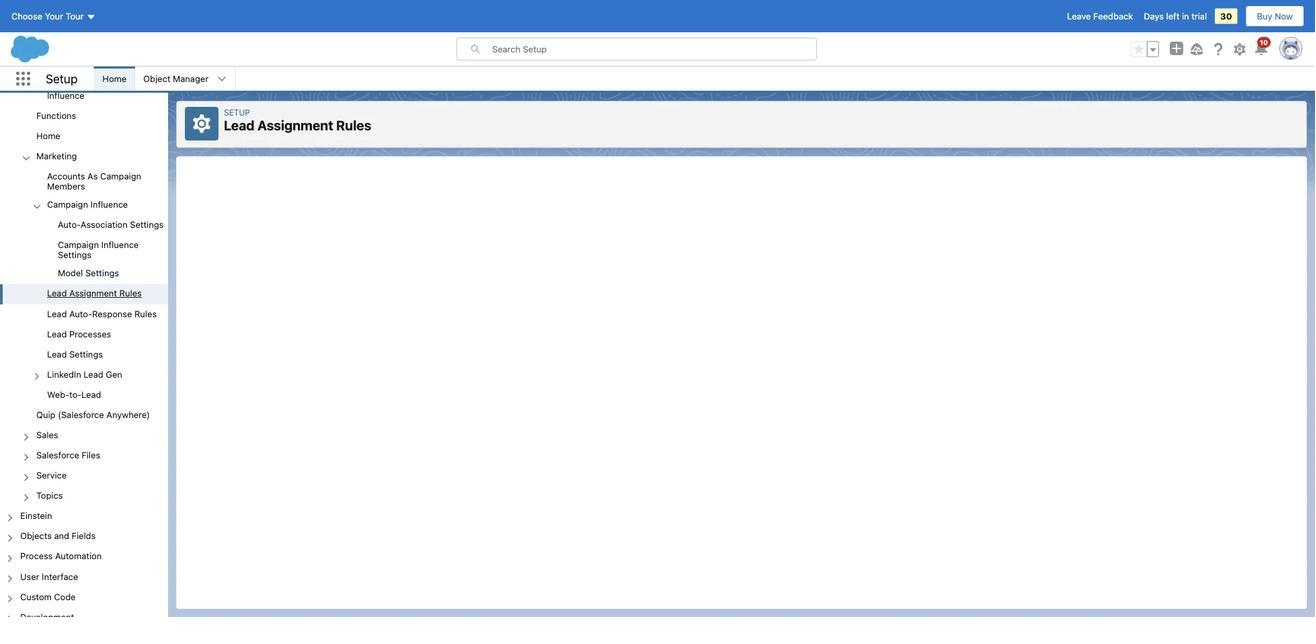 Task type: locate. For each thing, give the bounding box(es) containing it.
lead auto-response rules link
[[47, 308, 157, 321]]

2 vertical spatial campaign
[[58, 240, 99, 250]]

code
[[54, 592, 76, 602]]

objects and fields
[[20, 531, 96, 541]]

assignment
[[258, 117, 333, 133], [69, 288, 117, 298]]

settings up the campaign influence settings link
[[130, 220, 164, 230]]

1 vertical spatial assignment
[[69, 288, 117, 298]]

influence inside campaign influence settings
[[101, 240, 139, 250]]

campaign right 'as'
[[100, 171, 141, 181]]

lead left gen
[[84, 369, 103, 379]]

objects and fields link
[[20, 531, 96, 543]]

1 vertical spatial campaign
[[47, 199, 88, 209]]

lead inside 'link'
[[81, 389, 101, 399]]

0 horizontal spatial home link
[[36, 131, 60, 143]]

group
[[0, 0, 168, 507], [1131, 41, 1159, 57], [0, 167, 168, 406], [0, 215, 168, 284]]

lead inside setup lead assignment rules
[[224, 117, 255, 133]]

campaign inside campaign influence settings
[[58, 240, 99, 250]]

your
[[45, 11, 63, 21]]

1 vertical spatial rules
[[119, 288, 142, 298]]

home left "object" on the top of the page
[[102, 74, 126, 84]]

0 horizontal spatial assignment
[[69, 288, 117, 298]]

settings
[[130, 220, 164, 230], [58, 250, 91, 260], [85, 268, 119, 278], [69, 349, 103, 359]]

0 vertical spatial rules
[[336, 117, 371, 133]]

custom
[[20, 592, 52, 602]]

setup
[[46, 71, 78, 86], [224, 108, 250, 117]]

setup link
[[224, 108, 250, 117]]

1 horizontal spatial assignment
[[258, 117, 333, 133]]

1 vertical spatial home link
[[36, 131, 60, 143]]

0 vertical spatial home link
[[94, 67, 135, 91]]

1 vertical spatial setup
[[224, 108, 250, 117]]

0 vertical spatial campaign
[[100, 171, 141, 181]]

response
[[92, 308, 132, 319]]

files
[[82, 450, 100, 460]]

linkedin
[[47, 369, 81, 379]]

association
[[81, 220, 128, 230]]

auto- down campaign influence link
[[58, 220, 81, 230]]

0 vertical spatial assignment
[[258, 117, 333, 133]]

campaign up model
[[58, 240, 99, 250]]

influence up auto-association settings
[[90, 199, 128, 209]]

1 vertical spatial influence
[[90, 199, 128, 209]]

sales
[[36, 430, 58, 440]]

lead assignment rules
[[47, 288, 142, 298]]

manager
[[173, 74, 208, 84]]

1 vertical spatial home
[[36, 131, 60, 141]]

influence
[[47, 90, 84, 100], [90, 199, 128, 209], [101, 240, 139, 250]]

lead
[[224, 117, 255, 133], [47, 288, 67, 298], [47, 308, 67, 319], [47, 329, 67, 339], [47, 349, 67, 359], [84, 369, 103, 379], [81, 389, 101, 399]]

auto- inside lead auto-response rules link
[[69, 308, 92, 319]]

lead up linkedin
[[47, 349, 67, 359]]

process
[[20, 551, 53, 561]]

setup lead assignment rules
[[224, 108, 371, 133]]

lead processes
[[47, 329, 111, 339]]

home down functions 'link'
[[36, 131, 60, 141]]

0 vertical spatial auto-
[[58, 220, 81, 230]]

auto-
[[58, 220, 81, 230], [69, 308, 92, 319]]

campaign influence settings
[[58, 240, 139, 260]]

functions link
[[36, 110, 76, 123]]

salesforce
[[36, 450, 79, 460]]

days
[[1144, 11, 1164, 21]]

days left in trial
[[1144, 11, 1207, 21]]

0 vertical spatial setup
[[46, 71, 78, 86]]

quip (salesforce anywhere)
[[36, 410, 150, 420]]

0 vertical spatial home
[[102, 74, 126, 84]]

object
[[143, 74, 170, 84]]

buy now button
[[1245, 5, 1304, 27]]

home link up marketing
[[36, 131, 60, 143]]

rules
[[336, 117, 371, 133], [119, 288, 142, 298], [134, 308, 157, 319]]

process automation
[[20, 551, 102, 561]]

salesforce files
[[36, 450, 100, 460]]

setup inside setup lead assignment rules
[[224, 108, 250, 117]]

settings up model
[[58, 250, 91, 260]]

lead up lead settings
[[47, 329, 67, 339]]

leave
[[1067, 11, 1091, 21]]

lead up quip (salesforce anywhere)
[[81, 389, 101, 399]]

group containing influence
[[0, 0, 168, 507]]

0 horizontal spatial setup
[[46, 71, 78, 86]]

influence up functions
[[47, 90, 84, 100]]

1 horizontal spatial home link
[[94, 67, 135, 91]]

in
[[1182, 11, 1189, 21]]

rules inside tree item
[[119, 288, 142, 298]]

influence down auto-association settings link
[[101, 240, 139, 250]]

accounts as campaign members link
[[47, 171, 168, 191]]

custom code link
[[20, 592, 76, 604]]

service
[[36, 470, 67, 480]]

accounts
[[47, 171, 85, 181]]

home
[[102, 74, 126, 84], [36, 131, 60, 141]]

lead down setup link
[[224, 117, 255, 133]]

model settings link
[[58, 268, 119, 280]]

campaign down members
[[47, 199, 88, 209]]

lead assignment rules tree item
[[0, 284, 168, 304]]

topics
[[36, 490, 63, 501]]

lead down model
[[47, 288, 67, 298]]

as
[[88, 171, 98, 181]]

1 horizontal spatial setup
[[224, 108, 250, 117]]

rules inside setup lead assignment rules
[[336, 117, 371, 133]]

2 vertical spatial rules
[[134, 308, 157, 319]]

campaign inside accounts as campaign members
[[100, 171, 141, 181]]

marketing link
[[36, 151, 77, 163]]

1 vertical spatial auto-
[[69, 308, 92, 319]]

auto- down lead assignment rules tree item
[[69, 308, 92, 319]]

home link left "object" on the top of the page
[[94, 67, 135, 91]]

einstein
[[20, 511, 52, 521]]

topics link
[[36, 490, 63, 503]]

leave feedback link
[[1067, 11, 1133, 21]]

2 vertical spatial influence
[[101, 240, 139, 250]]

lead settings link
[[47, 349, 103, 361]]

home link
[[94, 67, 135, 91], [36, 131, 60, 143]]

gen
[[106, 369, 122, 379]]

0 vertical spatial influence
[[47, 90, 84, 100]]

campaign for campaign influence settings
[[58, 240, 99, 250]]

(salesforce
[[58, 410, 104, 420]]

quip (salesforce anywhere) link
[[36, 410, 150, 422]]

object manager
[[143, 74, 208, 84]]

campaign
[[100, 171, 141, 181], [47, 199, 88, 209], [58, 240, 99, 250]]



Task type: vqa. For each thing, say whether or not it's contained in the screenshot.
Setup
yes



Task type: describe. For each thing, give the bounding box(es) containing it.
user
[[20, 571, 39, 581]]

30
[[1220, 11, 1232, 21]]

tour
[[66, 11, 84, 21]]

trial
[[1191, 11, 1207, 21]]

influence for campaign influence settings
[[101, 240, 139, 250]]

choose your tour
[[11, 11, 84, 21]]

buy
[[1257, 11, 1272, 21]]

marketing
[[36, 151, 77, 161]]

processes
[[69, 329, 111, 339]]

members
[[47, 181, 85, 191]]

service link
[[36, 470, 67, 482]]

automation
[[55, 551, 102, 561]]

assignment inside the lead assignment rules link
[[69, 288, 117, 298]]

1 horizontal spatial home
[[102, 74, 126, 84]]

setup for setup
[[46, 71, 78, 86]]

web-to-lead link
[[47, 389, 101, 401]]

10
[[1260, 38, 1268, 46]]

buy now
[[1257, 11, 1293, 21]]

10 button
[[1253, 37, 1271, 57]]

functions
[[36, 110, 76, 120]]

campaign influence link
[[47, 199, 128, 211]]

campaign influence settings link
[[58, 240, 168, 260]]

lead inside tree item
[[47, 288, 67, 298]]

lead auto-response rules
[[47, 308, 157, 319]]

model settings
[[58, 268, 119, 278]]

anywhere)
[[106, 410, 150, 420]]

lead settings
[[47, 349, 103, 359]]

auto- inside auto-association settings link
[[58, 220, 81, 230]]

group containing auto-association settings
[[0, 215, 168, 284]]

choose your tour button
[[11, 5, 96, 27]]

influence link
[[47, 90, 84, 102]]

custom code
[[20, 592, 76, 602]]

assignment inside setup lead assignment rules
[[258, 117, 333, 133]]

linkedin lead gen link
[[47, 369, 122, 381]]

settings up linkedin lead gen
[[69, 349, 103, 359]]

and
[[54, 531, 69, 541]]

user interface link
[[20, 571, 78, 583]]

salesforce files link
[[36, 450, 100, 462]]

interface
[[42, 571, 78, 581]]

accounts as campaign members
[[47, 171, 141, 191]]

lead processes link
[[47, 329, 111, 341]]

feedback
[[1093, 11, 1133, 21]]

web-to-lead
[[47, 389, 101, 399]]

lead up lead processes
[[47, 308, 67, 319]]

user interface
[[20, 571, 78, 581]]

settings inside campaign influence settings
[[58, 250, 91, 260]]

fields
[[72, 531, 96, 541]]

lead assignment rules link
[[47, 288, 142, 300]]

sales link
[[36, 430, 58, 442]]

linkedin lead gen
[[47, 369, 122, 379]]

now
[[1275, 11, 1293, 21]]

objects
[[20, 531, 52, 541]]

model
[[58, 268, 83, 278]]

group containing accounts as campaign members
[[0, 167, 168, 406]]

web-
[[47, 389, 69, 399]]

einstein link
[[20, 511, 52, 523]]

campaign influence tree item
[[0, 195, 168, 284]]

rules for assignment
[[336, 117, 371, 133]]

auto-association settings
[[58, 220, 164, 230]]

settings up lead assignment rules
[[85, 268, 119, 278]]

setup for setup lead assignment rules
[[224, 108, 250, 117]]

left
[[1166, 11, 1180, 21]]

lead inside "link"
[[84, 369, 103, 379]]

process automation link
[[20, 551, 102, 563]]

choose
[[11, 11, 42, 21]]

to-
[[69, 389, 81, 399]]

quip
[[36, 410, 55, 420]]

influence for campaign influence
[[90, 199, 128, 209]]

campaign influence
[[47, 199, 128, 209]]

0 horizontal spatial home
[[36, 131, 60, 141]]

leave feedback
[[1067, 11, 1133, 21]]

object manager link
[[135, 67, 217, 91]]

marketing tree item
[[0, 147, 168, 406]]

Search Setup text field
[[492, 38, 816, 60]]

rules for response
[[134, 308, 157, 319]]

auto-association settings link
[[58, 220, 164, 232]]

campaign for campaign influence
[[47, 199, 88, 209]]



